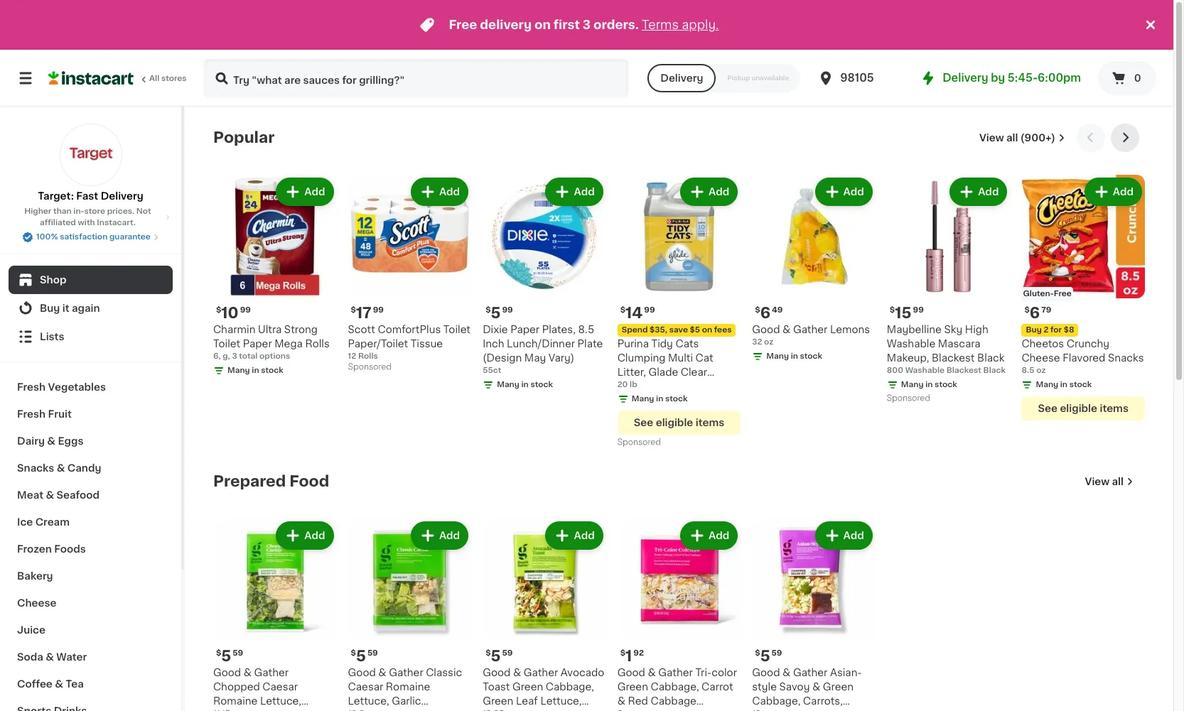Task type: vqa. For each thing, say whether or not it's contained in the screenshot.
Good & Gather Tri-color Green Cabbage, Carrot & Red Cabbage Coleslaw &
yes



Task type: locate. For each thing, give the bounding box(es) containing it.
5 for good & gather chopped caesar romaine lettuce, cheesy garlic crou
[[221, 649, 231, 664]]

0 horizontal spatial see
[[634, 418, 653, 428]]

sponsored badge image for 17
[[348, 363, 391, 371]]

& right meat
[[46, 490, 54, 500]]

& inside good & gather avocado toast green cabbage, green leaf lettuce, real hass avocado, m
[[513, 668, 521, 678]]

2 fresh from the top
[[17, 409, 46, 419]]

$ inside $ 14 99
[[620, 306, 625, 314]]

0 horizontal spatial free
[[449, 19, 477, 31]]

garlic
[[392, 697, 421, 707], [254, 711, 284, 711]]

1 horizontal spatial toilet
[[443, 325, 470, 334]]

1 vertical spatial on
[[702, 326, 712, 334]]

all inside "link"
[[1112, 477, 1124, 487]]

59 up style
[[772, 650, 782, 658]]

$ up the 'scott'
[[351, 306, 356, 314]]

snacks down the crunchy
[[1108, 353, 1144, 363]]

fresh vegetables link
[[9, 374, 173, 401]]

$ inside the $ 6 79
[[1024, 306, 1030, 314]]

14
[[625, 305, 643, 320]]

items down 'flavored'
[[1100, 403, 1129, 413]]

2 $ 5 59 from the left
[[486, 649, 513, 664]]

1 vertical spatial oz
[[1036, 366, 1046, 374]]

0 vertical spatial free
[[449, 19, 477, 31]]

eggs
[[58, 436, 83, 446]]

0 horizontal spatial lettuce,
[[260, 697, 301, 707]]

5 99 from the left
[[913, 306, 924, 314]]

gather for chopped
[[254, 668, 289, 678]]

toilet
[[443, 325, 470, 334], [213, 339, 240, 349]]

view
[[979, 133, 1004, 143], [1085, 477, 1110, 487]]

see eligible items button down clear
[[617, 411, 741, 435]]

0 vertical spatial on
[[535, 19, 551, 31]]

snacks inside 'cheetos crunchy cheese flavored snacks 8.5 oz'
[[1108, 353, 1144, 363]]

eligible down 'flavored'
[[1060, 403, 1097, 413]]

0 vertical spatial sponsored badge image
[[348, 363, 391, 371]]

romaine inside good & gather chopped caesar romaine lettuce, cheesy garlic crou
[[213, 697, 258, 707]]

99 inside $ 14 99
[[644, 306, 655, 314]]

good & gather tri-color green cabbage, carrot & red cabbage coleslaw
[[617, 668, 737, 711]]

59
[[233, 650, 243, 658], [502, 650, 513, 658], [772, 650, 782, 658], [367, 650, 378, 658]]

92
[[633, 650, 644, 658]]

2 59 from the left
[[502, 650, 513, 658]]

affiliated
[[40, 219, 76, 227]]

& up red at the bottom right of page
[[648, 668, 656, 678]]

all for view all (900+)
[[1006, 133, 1018, 143]]

cabbage, inside good & gather tri-color green cabbage, carrot & red cabbage coleslaw
[[651, 682, 699, 692]]

$ up charmin
[[216, 306, 221, 314]]

in down 'flavored'
[[1060, 381, 1068, 388]]

5 up good & gather classic caesar romaine lettuce, garlic croutons, sha
[[356, 649, 366, 664]]

0 horizontal spatial on
[[535, 19, 551, 31]]

delivery down terms apply. link
[[660, 73, 703, 83]]

scott comfortplus toilet paper/toilet tissue 12 rolls
[[348, 325, 470, 360]]

terms
[[642, 19, 679, 31]]

paper inside dixie paper plates, 8.5 inch lunch/dinner plate (design may vary) 55ct
[[510, 324, 540, 334]]

stores
[[161, 75, 187, 82]]

product group containing 17
[[348, 175, 471, 375]]

$ 5 59
[[216, 649, 243, 664], [486, 649, 513, 664], [755, 649, 782, 664], [351, 649, 378, 664]]

3 99 from the left
[[373, 306, 384, 314]]

free delivery on first 3 orders. terms apply.
[[449, 19, 719, 31]]

see down 'cheetos crunchy cheese flavored snacks 8.5 oz' on the right of the page
[[1038, 403, 1058, 413]]

99 inside "$ 10 99"
[[240, 306, 251, 314]]

many in stock down makeup,
[[901, 381, 957, 388]]

see eligible items button down 'flavored'
[[1022, 396, 1145, 420]]

guarantee
[[109, 233, 151, 241]]

good down $ 1 92
[[617, 668, 645, 678]]

0 vertical spatial all
[[1006, 133, 1018, 143]]

see eligible items inside product group
[[634, 418, 724, 428]]

$ for dixie paper plates, 8.5 inch lunch/dinner plate (design may vary)
[[486, 306, 491, 314]]

99 inside $ 5 99
[[502, 306, 513, 314]]

0 horizontal spatial caesar
[[262, 682, 298, 692]]

paper up lunch/dinner
[[510, 324, 540, 334]]

99 for 15
[[913, 306, 924, 314]]

many in stock down 'good & gather lemons 32 oz'
[[766, 352, 822, 360]]

& up leaf
[[513, 668, 521, 678]]

dixie
[[483, 324, 508, 334]]

1 horizontal spatial free
[[1054, 290, 1072, 298]]

0 horizontal spatial cheese
[[17, 598, 56, 608]]

good inside good & gather classic caesar romaine lettuce, garlic croutons, sha
[[348, 668, 376, 678]]

0 horizontal spatial garlic
[[254, 711, 284, 711]]

& up savoy
[[783, 668, 791, 678]]

asian-
[[830, 668, 862, 678]]

buy left 2
[[1026, 326, 1042, 334]]

$ for good & gather avocado toast green cabbage, green leaf lettuce, real hass avocado, m
[[486, 650, 491, 658]]

caesar up croutons,
[[348, 682, 383, 692]]

gather left "classic"
[[389, 668, 423, 678]]

stock for 15
[[935, 381, 957, 388]]

0 vertical spatial washable
[[887, 339, 935, 349]]

good inside good & gather tri-color green cabbage, carrot & red cabbage coleslaw
[[617, 668, 645, 678]]

good up toast
[[483, 668, 511, 678]]

delivery
[[943, 72, 988, 83], [660, 73, 703, 83], [101, 191, 143, 201]]

2 horizontal spatial delivery
[[943, 72, 988, 83]]

sponsored badge image down springs
[[617, 439, 660, 447]]

all
[[1006, 133, 1018, 143], [1112, 477, 1124, 487]]

coffee & tea
[[17, 679, 84, 689]]

gather inside good & gather classic caesar romaine lettuce, garlic croutons, sha
[[389, 668, 423, 678]]

dixie paper plates, 8.5 inch lunch/dinner plate (design may vary) 55ct
[[483, 324, 603, 374]]

59 up chopped
[[233, 650, 243, 658]]

good up croutons,
[[348, 668, 376, 678]]

4 $ 5 59 from the left
[[351, 649, 378, 664]]

6 left 79
[[1030, 305, 1040, 320]]

see eligible items for 6
[[1038, 403, 1129, 413]]

$ left 79
[[1024, 306, 1030, 314]]

toilet up 'g,'
[[213, 339, 240, 349]]

ice
[[17, 517, 33, 527]]

& up carrots,
[[812, 682, 820, 692]]

sponsored badge image for 15
[[887, 395, 930, 403]]

washable down maybelline
[[887, 339, 935, 349]]

0 vertical spatial see
[[1038, 403, 1058, 413]]

in down total
[[252, 366, 259, 374]]

fast
[[76, 191, 98, 201]]

$ for maybelline sky high washable mascara makeup, blackest black
[[890, 306, 895, 314]]

4 99 from the left
[[644, 306, 655, 314]]

1 vertical spatial items
[[696, 418, 724, 428]]

eligible
[[1060, 403, 1097, 413], [656, 418, 693, 428]]

3 59 from the left
[[772, 650, 782, 658]]

3 $ 5 59 from the left
[[755, 649, 782, 664]]

higher than in-store prices. not affiliated with instacart.
[[24, 208, 151, 227]]

3 lettuce, from the left
[[348, 697, 389, 707]]

$ left "49"
[[755, 306, 760, 314]]

2 horizontal spatial cabbage,
[[752, 697, 801, 707]]

rolls for mega
[[305, 339, 330, 349]]

0 vertical spatial toilet
[[443, 325, 470, 334]]

0 horizontal spatial sponsored badge image
[[348, 363, 391, 371]]

1 vertical spatial buy
[[1026, 326, 1042, 334]]

on left first
[[535, 19, 551, 31]]

(900+)
[[1020, 133, 1055, 143]]

& left 'candy'
[[57, 463, 65, 473]]

item carousel region containing popular
[[213, 124, 1145, 456]]

$ 1 92
[[620, 649, 644, 664]]

8.5 inside dixie paper plates, 8.5 inch lunch/dinner plate (design may vary) 55ct
[[578, 324, 594, 334]]

20
[[617, 381, 628, 388]]

& for good & gather asian- style savoy & green cabbage, carrots, celery, wonton stri
[[783, 668, 791, 678]]

prices.
[[107, 208, 134, 215]]

stock down may
[[531, 381, 553, 388]]

1 vertical spatial fresh
[[17, 409, 46, 419]]

1 vertical spatial toilet
[[213, 339, 240, 349]]

rolls inside charmin ultra strong toilet paper mega rolls 6, g, 3 total options
[[305, 339, 330, 349]]

5 for good & gather asian- style savoy & green cabbage, carrots, celery, wonton stri
[[760, 649, 770, 664]]

good & gather chopped caesar romaine lettuce, cheesy garlic crou
[[213, 668, 332, 711]]

99 for 5
[[502, 306, 513, 314]]

& inside meat & seafood link
[[46, 490, 54, 500]]

rolls down paper/toilet
[[358, 352, 378, 360]]

0 vertical spatial snacks
[[1108, 353, 1144, 363]]

fresh for fresh fruit
[[17, 409, 46, 419]]

fresh fruit
[[17, 409, 72, 419]]

12
[[348, 352, 356, 360]]

for
[[1050, 326, 1062, 334]]

good for good & gather avocado toast green cabbage, green leaf lettuce, real hass avocado, m
[[483, 668, 511, 678]]

1 horizontal spatial buy
[[1026, 326, 1042, 334]]

5 for good & gather classic caesar romaine lettuce, garlic croutons, sha
[[356, 649, 366, 664]]

gather for tri-
[[658, 668, 693, 678]]

1 horizontal spatial 8.5
[[1022, 366, 1035, 374]]

toast
[[483, 682, 510, 692]]

again
[[72, 303, 100, 313]]

0 vertical spatial buy
[[40, 303, 60, 313]]

blackest
[[932, 353, 975, 363], [946, 366, 981, 374]]

$ inside "$ 15 99"
[[890, 306, 895, 314]]

product group containing 14
[[617, 175, 741, 450]]

$ 5 59 for good & gather avocado toast green cabbage, green leaf lettuce, real hass avocado, m
[[486, 649, 513, 664]]

frozen foods link
[[9, 536, 173, 563]]

99 inside "$ 15 99"
[[913, 306, 924, 314]]

& right soda at the bottom left
[[46, 652, 54, 662]]

5 for dixie paper plates, 8.5 inch lunch/dinner plate (design may vary)
[[491, 305, 501, 320]]

& up croutons,
[[378, 668, 386, 678]]

2 horizontal spatial sponsored badge image
[[887, 395, 930, 403]]

delivery inside delivery by 5:45-6:00pm link
[[943, 72, 988, 83]]

1 59 from the left
[[233, 650, 243, 658]]

$ left '92'
[[620, 650, 625, 658]]

0 vertical spatial 8.5
[[578, 324, 594, 334]]

lb
[[630, 381, 637, 388]]

$ inside "$ 10 99"
[[216, 306, 221, 314]]

target: fast delivery
[[38, 191, 143, 201]]

0 vertical spatial rolls
[[305, 339, 330, 349]]

0 vertical spatial 3
[[583, 19, 591, 31]]

8.5 down cheetos
[[1022, 366, 1035, 374]]

$ for charmin ultra strong toilet paper mega rolls
[[216, 306, 221, 314]]

0 horizontal spatial view
[[979, 133, 1004, 143]]

3 right 'g,'
[[232, 352, 237, 360]]

in for 15
[[926, 381, 933, 388]]

gather inside good & gather asian- style savoy & green cabbage, carrots, celery, wonton stri
[[793, 668, 828, 678]]

cabbage, inside good & gather asian- style savoy & green cabbage, carrots, celery, wonton stri
[[752, 697, 801, 707]]

stock for 10
[[261, 366, 283, 374]]

2 lettuce, from the left
[[540, 697, 582, 707]]

eligible inside product group
[[656, 418, 693, 428]]

in down may
[[521, 381, 529, 388]]

$ inside $ 6 49
[[755, 306, 760, 314]]

1 vertical spatial rolls
[[358, 352, 378, 360]]

0 horizontal spatial 6
[[760, 305, 770, 320]]

coffee
[[17, 679, 52, 689]]

99 up the dixie
[[502, 306, 513, 314]]

cheese
[[1022, 353, 1060, 363], [17, 598, 56, 608]]

higher than in-store prices. not affiliated with instacart. link
[[11, 206, 170, 229]]

1 horizontal spatial all
[[1112, 477, 1124, 487]]

$ 5 59 up chopped
[[216, 649, 243, 664]]

gather for classic
[[389, 668, 423, 678]]

1 horizontal spatial romaine
[[386, 682, 430, 692]]

cabbage, inside good & gather avocado toast green cabbage, green leaf lettuce, real hass avocado, m
[[546, 682, 594, 692]]

1 horizontal spatial garlic
[[392, 697, 421, 707]]

59 for good & gather classic caesar romaine lettuce, garlic croutons, sha
[[367, 650, 378, 658]]

toilet left the dixie
[[443, 325, 470, 334]]

5 up the dixie
[[491, 305, 501, 320]]

0 vertical spatial items
[[1100, 403, 1129, 413]]

$ 15 99
[[890, 305, 924, 320]]

0 vertical spatial view
[[979, 133, 1004, 143]]

classic
[[426, 668, 462, 678]]

1 horizontal spatial cabbage,
[[651, 682, 699, 692]]

99 right 10
[[240, 306, 251, 314]]

& for good & gather chopped caesar romaine lettuce, cheesy garlic crou
[[244, 668, 252, 678]]

on
[[535, 19, 551, 31], [702, 326, 712, 334]]

1 item carousel region from the top
[[213, 124, 1145, 456]]

tri-
[[695, 668, 712, 678]]

0 horizontal spatial toilet
[[213, 339, 240, 349]]

1 horizontal spatial items
[[1100, 403, 1129, 413]]

sponsored badge image down '12'
[[348, 363, 391, 371]]

green up real
[[483, 697, 513, 707]]

$ inside the $ 17 99
[[351, 306, 356, 314]]

with
[[78, 219, 95, 227]]

0 horizontal spatial 3
[[232, 352, 237, 360]]

1 horizontal spatial 3
[[583, 19, 591, 31]]

1 vertical spatial free
[[1054, 290, 1072, 298]]

98105
[[840, 72, 874, 83]]

99 inside the $ 17 99
[[373, 306, 384, 314]]

8.5 up plate
[[578, 324, 594, 334]]

limited time offer region
[[0, 0, 1142, 50]]

stock down 'good & gather lemons 32 oz'
[[800, 352, 822, 360]]

& for good & gather classic caesar romaine lettuce, garlic croutons, sha
[[378, 668, 386, 678]]

buy for buy it again
[[40, 303, 60, 313]]

gather
[[793, 324, 828, 334], [254, 668, 289, 678], [524, 668, 558, 678], [793, 668, 828, 678], [389, 668, 423, 678], [658, 668, 693, 678]]

1 vertical spatial see eligible items
[[634, 418, 724, 428]]

$ inside $ 5 99
[[486, 306, 491, 314]]

& for good & gather avocado toast green cabbage, green leaf lettuce, real hass avocado, m
[[513, 668, 521, 678]]

0 horizontal spatial cabbage,
[[546, 682, 594, 692]]

good inside good & gather avocado toast green cabbage, green leaf lettuce, real hass avocado, m
[[483, 668, 511, 678]]

garlic right the cheesy
[[254, 711, 284, 711]]

1 vertical spatial view
[[1085, 477, 1110, 487]]

0 horizontal spatial eligible
[[656, 418, 693, 428]]

lettuce, inside good & gather classic caesar romaine lettuce, garlic croutons, sha
[[348, 697, 389, 707]]

items down clear
[[696, 418, 724, 428]]

romaine inside good & gather classic caesar romaine lettuce, garlic croutons, sha
[[386, 682, 430, 692]]

0 horizontal spatial buy
[[40, 303, 60, 313]]

romaine for garlic
[[386, 682, 430, 692]]

many in stock down total
[[227, 366, 283, 374]]

None search field
[[203, 58, 629, 98]]

litter,
[[617, 367, 646, 377]]

0 horizontal spatial snacks
[[17, 463, 54, 473]]

romaine up the cheesy
[[213, 697, 258, 707]]

1 vertical spatial garlic
[[254, 711, 284, 711]]

delivery left by
[[943, 72, 988, 83]]

gather inside 'good & gather lemons 32 oz'
[[793, 324, 828, 334]]

caesar inside good & gather classic caesar romaine lettuce, garlic croutons, sha
[[348, 682, 383, 692]]

0 horizontal spatial see eligible items button
[[617, 411, 741, 435]]

many in stock for 15
[[901, 381, 957, 388]]

dairy & eggs link
[[9, 428, 173, 455]]

1 vertical spatial 3
[[232, 352, 237, 360]]

$ up spend
[[620, 306, 625, 314]]

0 vertical spatial eligible
[[1060, 403, 1097, 413]]

target:
[[38, 191, 74, 201]]

satisfaction
[[60, 233, 108, 241]]

item carousel region
[[213, 124, 1145, 456], [213, 467, 1145, 711]]

meat & seafood link
[[9, 482, 173, 509]]

1 vertical spatial 8.5
[[1022, 366, 1035, 374]]

see inside product group
[[634, 418, 653, 428]]

many down '55ct'
[[497, 381, 519, 388]]

& for coffee & tea
[[55, 679, 63, 689]]

1 fresh from the top
[[17, 382, 46, 392]]

1 6 from the left
[[760, 305, 770, 320]]

& inside the snacks & candy link
[[57, 463, 65, 473]]

1 horizontal spatial view
[[1085, 477, 1110, 487]]

$ 5 59 up style
[[755, 649, 782, 664]]

1 vertical spatial all
[[1112, 477, 1124, 487]]

& for good & gather lemons 32 oz
[[783, 324, 791, 334]]

leaf
[[516, 697, 538, 707]]

& inside good & gather chopped caesar romaine lettuce, cheesy garlic crou
[[244, 668, 252, 678]]

0 horizontal spatial see eligible items
[[634, 418, 724, 428]]

paper up total
[[243, 339, 272, 349]]

many in stock down may
[[497, 381, 553, 388]]

$ up croutons,
[[351, 650, 356, 658]]

green inside good & gather asian- style savoy & green cabbage, carrots, celery, wonton stri
[[823, 682, 854, 692]]

may
[[524, 353, 546, 363]]

see eligible items down 'flavored'
[[1038, 403, 1129, 413]]

2 caesar from the left
[[348, 682, 383, 692]]

99 right 17
[[373, 306, 384, 314]]

0 button
[[1098, 61, 1156, 95]]

1 vertical spatial see
[[634, 418, 653, 428]]

& inside 'good & gather lemons 32 oz'
[[783, 324, 791, 334]]

stock for 5
[[531, 381, 553, 388]]

$ for spend $35, save $5 on fees
[[620, 306, 625, 314]]

cats
[[676, 339, 699, 349]]

1 horizontal spatial paper
[[510, 324, 540, 334]]

1 lettuce, from the left
[[260, 697, 301, 707]]

$ inside $ 1 92
[[620, 650, 625, 658]]

gather left tri- at right
[[658, 668, 693, 678]]

cheese down bakery
[[17, 598, 56, 608]]

1 horizontal spatial see eligible items
[[1038, 403, 1129, 413]]

many
[[766, 352, 789, 360], [227, 366, 250, 374], [497, 381, 519, 388], [901, 381, 924, 388], [1036, 381, 1058, 388], [632, 395, 654, 403]]

& left red at the bottom right of page
[[617, 697, 625, 707]]

0 vertical spatial oz
[[764, 338, 773, 346]]

see eligible items down clear
[[634, 418, 724, 428]]

1 horizontal spatial snacks
[[1108, 353, 1144, 363]]

1 horizontal spatial lettuce,
[[348, 697, 389, 707]]

good inside 'good & gather lemons 32 oz'
[[752, 324, 780, 334]]

caesar inside good & gather chopped caesar romaine lettuce, cheesy garlic crou
[[262, 682, 298, 692]]

1 horizontal spatial see eligible items button
[[1022, 396, 1145, 420]]

& inside good & gather classic caesar romaine lettuce, garlic croutons, sha
[[378, 668, 386, 678]]

orders.
[[593, 19, 639, 31]]

3 inside charmin ultra strong toilet paper mega rolls 6, g, 3 total options
[[232, 352, 237, 360]]

food
[[289, 474, 329, 489]]

stock down maybelline sky high washable mascara makeup, blackest black 800 washable blackest black
[[935, 381, 957, 388]]

1 horizontal spatial cheese
[[1022, 353, 1060, 363]]

2 99 from the left
[[502, 306, 513, 314]]

view inside "link"
[[1085, 477, 1110, 487]]

32
[[752, 338, 762, 346]]

snacks
[[1108, 353, 1144, 363], [17, 463, 54, 473]]

0 horizontal spatial romaine
[[213, 697, 258, 707]]

gather up leaf
[[524, 668, 558, 678]]

caesar for garlic
[[262, 682, 298, 692]]

lettuce, for chopped
[[260, 697, 301, 707]]

lettuce, inside good & gather chopped caesar romaine lettuce, cheesy garlic crou
[[260, 697, 301, 707]]

garlic inside good & gather chopped caesar romaine lettuce, cheesy garlic crou
[[254, 711, 284, 711]]

free inside limited time offer region
[[449, 19, 477, 31]]

& down "49"
[[783, 324, 791, 334]]

cabbage, for 5
[[546, 682, 594, 692]]

0 horizontal spatial all
[[1006, 133, 1018, 143]]

0 horizontal spatial paper
[[243, 339, 272, 349]]

1 horizontal spatial see
[[1038, 403, 1058, 413]]

product group
[[213, 175, 337, 379], [348, 175, 471, 375], [483, 175, 606, 393], [617, 175, 741, 450], [752, 175, 876, 365], [887, 175, 1010, 406], [1022, 175, 1145, 420], [213, 519, 337, 711], [348, 519, 471, 711], [483, 519, 606, 711], [617, 519, 741, 711], [752, 519, 876, 711]]

1 vertical spatial paper
[[243, 339, 272, 349]]

gather for avocado
[[524, 668, 558, 678]]

green inside good & gather tri-color green cabbage, carrot & red cabbage coleslaw
[[617, 682, 648, 692]]

0 horizontal spatial rolls
[[305, 339, 330, 349]]

toilet inside scott comfortplus toilet paper/toilet tissue 12 rolls
[[443, 325, 470, 334]]

0 vertical spatial garlic
[[392, 697, 421, 707]]

mega
[[275, 339, 303, 349]]

1 $ 5 59 from the left
[[216, 649, 243, 664]]

on right $5
[[702, 326, 712, 334]]

vary)
[[549, 353, 574, 363]]

2 6 from the left
[[1030, 305, 1040, 320]]

instacart.
[[97, 219, 136, 227]]

free up $8
[[1054, 290, 1072, 298]]

product group containing 1
[[617, 519, 741, 711]]

delivery inside delivery button
[[660, 73, 703, 83]]

good for good & gather asian- style savoy & green cabbage, carrots, celery, wonton stri
[[752, 668, 780, 678]]

99 right 15
[[913, 306, 924, 314]]

0 horizontal spatial oz
[[764, 338, 773, 346]]

1 99 from the left
[[240, 306, 251, 314]]

cheese down cheetos
[[1022, 353, 1060, 363]]

5 up chopped
[[221, 649, 231, 664]]

1 horizontal spatial on
[[702, 326, 712, 334]]

4 59 from the left
[[367, 650, 378, 658]]

green up red at the bottom right of page
[[617, 682, 648, 692]]

delivery button
[[648, 64, 716, 92]]

mascara
[[938, 339, 981, 349]]

service type group
[[648, 64, 800, 92]]

$ up style
[[755, 650, 760, 658]]

see eligible items button for 14
[[617, 411, 741, 435]]

on inside limited time offer region
[[535, 19, 551, 31]]

6 for buy 2 for $8
[[1030, 305, 1040, 320]]

purina tidy cats clumping multi cat litter, glade clear springs
[[617, 339, 713, 391]]

& inside "coffee & tea" link
[[55, 679, 63, 689]]

3
[[583, 19, 591, 31], [232, 352, 237, 360]]

0 horizontal spatial items
[[696, 418, 724, 428]]

wonton
[[790, 711, 829, 711]]

1 horizontal spatial delivery
[[660, 73, 703, 83]]

1 caesar from the left
[[262, 682, 298, 692]]

cream
[[35, 517, 70, 527]]

good inside good & gather chopped caesar romaine lettuce, cheesy garlic crou
[[213, 668, 241, 678]]

good up 32
[[752, 324, 780, 334]]

0
[[1134, 73, 1141, 83]]

fresh up fresh fruit
[[17, 382, 46, 392]]

good & gather asian- style savoy & green cabbage, carrots, celery, wonton stri
[[752, 668, 871, 711]]

1 vertical spatial eligible
[[656, 418, 693, 428]]

2 horizontal spatial lettuce,
[[540, 697, 582, 707]]

items inside product group
[[696, 418, 724, 428]]

cabbage, for 1
[[651, 682, 699, 692]]

maybelline sky high washable mascara makeup, blackest black 800 washable blackest black
[[887, 325, 1006, 374]]

1 horizontal spatial sponsored badge image
[[617, 439, 660, 447]]

see eligible items button for 6
[[1022, 396, 1145, 420]]

$ 5 59 for good & gather classic caesar romaine lettuce, garlic croutons, sha
[[351, 649, 378, 664]]

8.5 inside 'cheetos crunchy cheese flavored snacks 8.5 oz'
[[1022, 366, 1035, 374]]

0 vertical spatial paper
[[510, 324, 540, 334]]

& inside dairy & eggs link
[[47, 436, 55, 446]]

0 vertical spatial see eligible items
[[1038, 403, 1129, 413]]

washable down makeup,
[[905, 366, 945, 374]]

5 up style
[[760, 649, 770, 664]]

many down 'good & gather lemons 32 oz'
[[766, 352, 789, 360]]

stock for 6
[[800, 352, 822, 360]]

many down total
[[227, 366, 250, 374]]

rolls inside scott comfortplus toilet paper/toilet tissue 12 rolls
[[358, 352, 378, 360]]

maybelline
[[887, 325, 942, 334]]

1 horizontal spatial caesar
[[348, 682, 383, 692]]

$ 5 59 for good & gather asian- style savoy & green cabbage, carrots, celery, wonton stri
[[755, 649, 782, 664]]

1 vertical spatial cheese
[[17, 598, 56, 608]]

15
[[895, 305, 912, 320]]

1 horizontal spatial eligible
[[1060, 403, 1097, 413]]

1 vertical spatial snacks
[[17, 463, 54, 473]]

item carousel region containing prepared food
[[213, 467, 1145, 711]]

$ for good & gather lemons
[[755, 306, 760, 314]]

makeup,
[[887, 353, 929, 363]]

add
[[304, 187, 325, 197], [439, 187, 460, 197], [574, 187, 595, 197], [709, 187, 729, 197], [843, 187, 864, 197], [978, 187, 999, 197], [1113, 187, 1134, 197], [304, 531, 325, 541], [439, 531, 460, 541], [574, 531, 595, 541], [709, 531, 729, 541], [843, 531, 864, 541]]

0 vertical spatial item carousel region
[[213, 124, 1145, 456]]

& left tea
[[55, 679, 63, 689]]

delivery for delivery
[[660, 73, 703, 83]]

gather left lemons
[[793, 324, 828, 334]]

gather inside good & gather avocado toast green cabbage, green leaf lettuce, real hass avocado, m
[[524, 668, 558, 678]]

sponsored badge image
[[348, 363, 391, 371], [887, 395, 930, 403], [617, 439, 660, 447]]

2 item carousel region from the top
[[213, 467, 1145, 711]]

good up style
[[752, 668, 780, 678]]

snacks down the dairy
[[17, 463, 54, 473]]

oz inside 'good & gather lemons 32 oz'
[[764, 338, 773, 346]]

delivery up "prices."
[[101, 191, 143, 201]]

0 vertical spatial cheese
[[1022, 353, 1060, 363]]

gather inside good & gather chopped caesar romaine lettuce, cheesy garlic crou
[[254, 668, 289, 678]]

1 vertical spatial sponsored badge image
[[887, 395, 930, 403]]

1 vertical spatial item carousel region
[[213, 467, 1145, 711]]

paper inside charmin ultra strong toilet paper mega rolls 6, g, 3 total options
[[243, 339, 272, 349]]

0 vertical spatial romaine
[[386, 682, 430, 692]]

caesar right chopped
[[262, 682, 298, 692]]

0 vertical spatial fresh
[[17, 382, 46, 392]]

800
[[887, 366, 903, 374]]

$ 5 59 up toast
[[486, 649, 513, 664]]

delivery inside target: fast delivery link
[[101, 191, 143, 201]]

fresh inside 'link'
[[17, 409, 46, 419]]

oz right 32
[[764, 338, 773, 346]]

good inside good & gather asian- style savoy & green cabbage, carrots, celery, wonton stri
[[752, 668, 780, 678]]

shop
[[40, 275, 66, 285]]

99 for 14
[[644, 306, 655, 314]]

& inside soda & water link
[[46, 652, 54, 662]]

$ for good & gather classic caesar romaine lettuce, garlic croutons, sha
[[351, 650, 356, 658]]

gather inside good & gather tri-color green cabbage, carrot & red cabbage coleslaw
[[658, 668, 693, 678]]

romaine down "classic"
[[386, 682, 430, 692]]



Task type: describe. For each thing, give the bounding box(es) containing it.
$ for good & gather tri-color green cabbage, carrot & red cabbage coleslaw
[[620, 650, 625, 658]]

fruit
[[48, 409, 72, 419]]

juice link
[[9, 617, 173, 644]]

fresh vegetables
[[17, 382, 106, 392]]

fees
[[714, 326, 732, 334]]

than
[[53, 208, 72, 215]]

spend $35, save $5 on fees
[[622, 326, 732, 334]]

product group containing 10
[[213, 175, 337, 379]]

1 vertical spatial black
[[983, 366, 1006, 374]]

all stores
[[149, 75, 187, 82]]

99 for 10
[[240, 306, 251, 314]]

ice cream link
[[9, 509, 173, 536]]

$ for good & gather chopped caesar romaine lettuce, cheesy garlic crou
[[216, 650, 221, 658]]

instacart logo image
[[48, 70, 134, 87]]

multi
[[668, 353, 693, 363]]

gluten-
[[1023, 290, 1054, 298]]

meat & seafood
[[17, 490, 100, 500]]

plates,
[[542, 324, 576, 334]]

delivery for delivery by 5:45-6:00pm
[[943, 72, 988, 83]]

many in stock for 10
[[227, 366, 283, 374]]

0 vertical spatial black
[[977, 353, 1005, 363]]

delivery by 5:45-6:00pm
[[943, 72, 1081, 83]]

20 lb
[[617, 381, 637, 388]]

good & gather classic caesar romaine lettuce, garlic croutons, sha
[[348, 668, 462, 711]]

many for 15
[[901, 381, 924, 388]]

frozen
[[17, 544, 52, 554]]

soda
[[17, 652, 43, 662]]

many in stock down springs
[[632, 395, 688, 403]]

snacks & candy
[[17, 463, 101, 473]]

5:45-
[[1008, 72, 1038, 83]]

gather for asian-
[[793, 668, 828, 678]]

6 for good & gather lemons
[[760, 305, 770, 320]]

charmin ultra strong toilet paper mega rolls 6, g, 3 total options
[[213, 324, 330, 360]]

view for view all
[[1085, 477, 1110, 487]]

5 for good & gather avocado toast green cabbage, green leaf lettuce, real hass avocado, m
[[491, 649, 501, 664]]

view for view all (900+)
[[979, 133, 1004, 143]]

spend
[[622, 326, 648, 334]]

dairy & eggs
[[17, 436, 83, 446]]

higher
[[24, 208, 51, 215]]

100%
[[36, 233, 58, 241]]

charmin
[[213, 324, 255, 334]]

good for good & gather tri-color green cabbage, carrot & red cabbage coleslaw
[[617, 668, 645, 678]]

candy
[[67, 463, 101, 473]]

lettuce, for classic
[[348, 697, 389, 707]]

$ for good & gather asian- style savoy & green cabbage, carrots, celery, wonton stri
[[755, 650, 760, 658]]

romaine for cheesy
[[213, 697, 258, 707]]

on inside product group
[[702, 326, 712, 334]]

dairy
[[17, 436, 45, 446]]

prepared
[[213, 474, 286, 489]]

Search field
[[205, 60, 628, 97]]

carrots,
[[803, 697, 843, 707]]

view all
[[1085, 477, 1124, 487]]

first
[[554, 19, 580, 31]]

lists link
[[9, 323, 173, 351]]

seafood
[[57, 490, 100, 500]]

$ for scott comfortplus toilet paper/toilet tissue
[[351, 306, 356, 314]]

99 for 17
[[373, 306, 384, 314]]

& for snacks & candy
[[57, 463, 65, 473]]

all for view all
[[1112, 477, 1124, 487]]

view all (900+) link
[[979, 131, 1065, 145]]

in for 10
[[252, 366, 259, 374]]

59 for good & gather avocado toast green cabbage, green leaf lettuce, real hass avocado, m
[[502, 650, 513, 658]]

gather for lemons
[[793, 324, 828, 334]]

rolls for 12
[[358, 352, 378, 360]]

& for dairy & eggs
[[47, 436, 55, 446]]

3 inside limited time offer region
[[583, 19, 591, 31]]

toilet inside charmin ultra strong toilet paper mega rolls 6, g, 3 total options
[[213, 339, 240, 349]]

crunchy
[[1067, 339, 1109, 349]]

$5
[[690, 326, 700, 334]]

items for 14
[[696, 418, 724, 428]]

tidy
[[651, 339, 673, 349]]

croutons,
[[348, 711, 397, 711]]

cheese inside 'link'
[[17, 598, 56, 608]]

many in stock for 5
[[497, 381, 553, 388]]

$ 17 99
[[351, 305, 384, 320]]

stock down 'flavored'
[[1069, 381, 1092, 388]]

gluten-free
[[1023, 290, 1072, 298]]

carrot
[[702, 682, 733, 692]]

stock down "glade"
[[665, 395, 688, 403]]

$ for buy 2 for $8
[[1024, 306, 1030, 314]]

many for 6
[[766, 352, 789, 360]]

see for 6
[[1038, 403, 1058, 413]]

caesar for croutons,
[[348, 682, 383, 692]]

& for meat & seafood
[[46, 490, 54, 500]]

1
[[625, 649, 632, 664]]

cheese inside 'cheetos crunchy cheese flavored snacks 8.5 oz'
[[1022, 353, 1060, 363]]

see for 14
[[634, 418, 653, 428]]

(design
[[483, 353, 522, 363]]

good for good & gather chopped caesar romaine lettuce, cheesy garlic crou
[[213, 668, 241, 678]]

buy for buy 2 for $8
[[1026, 326, 1042, 334]]

oz inside 'cheetos crunchy cheese flavored snacks 8.5 oz'
[[1036, 366, 1046, 374]]

delivery by 5:45-6:00pm link
[[920, 70, 1081, 87]]

glade
[[649, 367, 678, 377]]

comfortplus
[[378, 325, 441, 334]]

ice cream
[[17, 517, 70, 527]]

lettuce, inside good & gather avocado toast green cabbage, green leaf lettuce, real hass avocado, m
[[540, 697, 582, 707]]

many down springs
[[632, 395, 654, 403]]

in-
[[73, 208, 84, 215]]

59 for good & gather chopped caesar romaine lettuce, cheesy garlic crou
[[233, 650, 243, 658]]

springs
[[617, 381, 655, 391]]

prepared food link
[[213, 473, 329, 490]]

g,
[[223, 352, 230, 360]]

55ct
[[483, 366, 501, 374]]

many in stock for 6
[[766, 352, 822, 360]]

many down cheetos
[[1036, 381, 1058, 388]]

snacks inside the snacks & candy link
[[17, 463, 54, 473]]

avocado
[[561, 668, 604, 678]]

chopped
[[213, 682, 260, 692]]

in for 5
[[521, 381, 529, 388]]

foods
[[54, 544, 86, 554]]

1 vertical spatial blackest
[[946, 366, 981, 374]]

real
[[483, 711, 505, 711]]

water
[[56, 652, 87, 662]]

2
[[1044, 326, 1049, 334]]

eligible for 14
[[656, 418, 693, 428]]

17
[[356, 305, 372, 320]]

garlic inside good & gather classic caesar romaine lettuce, garlic croutons, sha
[[392, 697, 421, 707]]

49
[[772, 306, 783, 314]]

cheese link
[[9, 590, 173, 617]]

many for 10
[[227, 366, 250, 374]]

good for good & gather classic caesar romaine lettuce, garlic croutons, sha
[[348, 668, 376, 678]]

green up leaf
[[512, 682, 543, 692]]

lists
[[40, 332, 64, 342]]

store
[[84, 208, 105, 215]]

1 vertical spatial washable
[[905, 366, 945, 374]]

$ 5 59 for good & gather chopped caesar romaine lettuce, cheesy garlic crou
[[216, 649, 243, 664]]

$ 10 99
[[216, 305, 251, 320]]

target: fast delivery link
[[38, 124, 143, 203]]

target: fast delivery logo image
[[59, 124, 122, 186]]

product group containing 15
[[887, 175, 1010, 406]]

items for 6
[[1100, 403, 1129, 413]]

2 vertical spatial sponsored badge image
[[617, 439, 660, 447]]

see eligible items for 14
[[634, 418, 724, 428]]

fresh for fresh vegetables
[[17, 382, 46, 392]]

cheetos
[[1022, 339, 1064, 349]]

many for 5
[[497, 381, 519, 388]]

good for good & gather lemons 32 oz
[[752, 324, 780, 334]]

in down "glade"
[[656, 395, 663, 403]]

style
[[752, 682, 777, 692]]

ultra
[[258, 324, 282, 334]]

buy it again
[[40, 303, 100, 313]]

100% satisfaction guarantee button
[[22, 229, 159, 243]]

many in stock down 'flavored'
[[1036, 381, 1092, 388]]

0 vertical spatial blackest
[[932, 353, 975, 363]]

59 for good & gather asian- style savoy & green cabbage, carrots, celery, wonton stri
[[772, 650, 782, 658]]

& for soda & water
[[46, 652, 54, 662]]

sky
[[944, 325, 963, 334]]

in for 6
[[791, 352, 798, 360]]

& for good & gather tri-color green cabbage, carrot & red cabbage coleslaw
[[648, 668, 656, 678]]

options
[[259, 352, 290, 360]]

soda & water
[[17, 652, 87, 662]]

snacks & candy link
[[9, 455, 173, 482]]

terms apply. link
[[642, 19, 719, 31]]

eligible for 6
[[1060, 403, 1097, 413]]

buy it again link
[[9, 294, 173, 323]]



